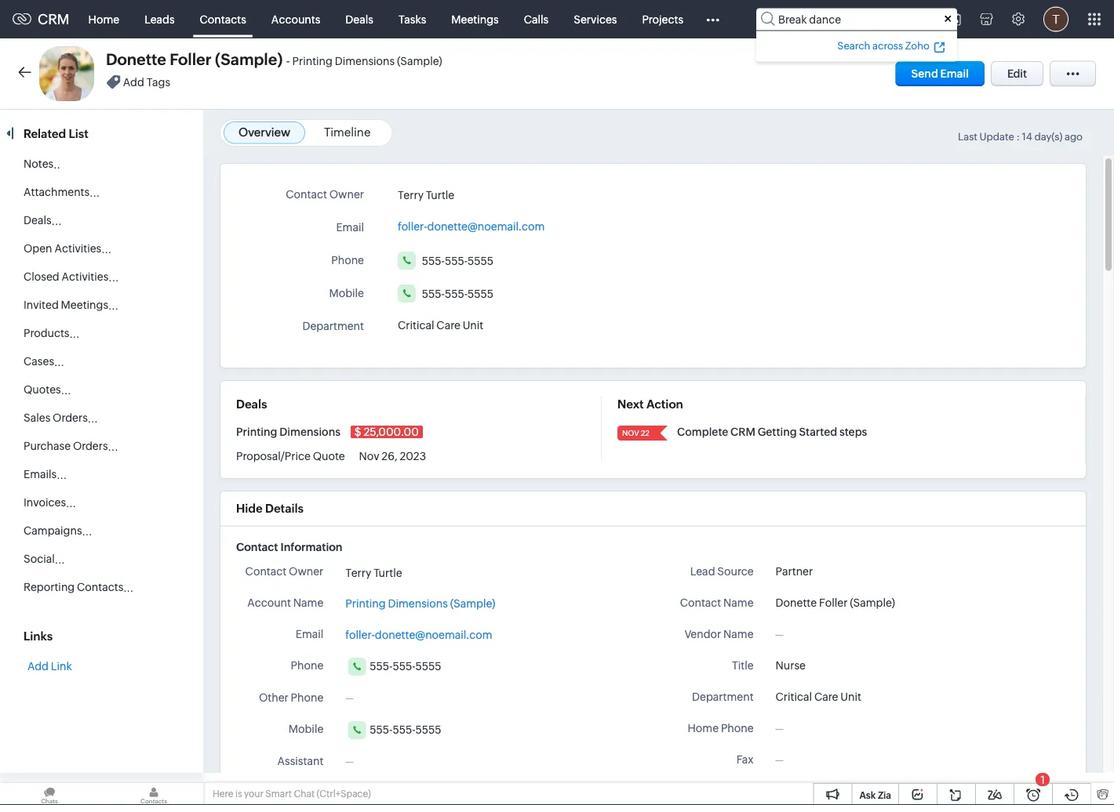 Task type: locate. For each thing, give the bounding box(es) containing it.
department for title
[[692, 691, 754, 703]]

1 vertical spatial printing
[[236, 426, 277, 439]]

0 vertical spatial nov
[[622, 429, 639, 438]]

1 vertical spatial unit
[[840, 691, 861, 704]]

2 vertical spatial printing
[[345, 597, 386, 610]]

1 horizontal spatial department
[[692, 691, 754, 703]]

0 vertical spatial foller
[[170, 51, 212, 69]]

0 vertical spatial contact owner
[[286, 188, 364, 200]]

0 horizontal spatial foller
[[170, 51, 212, 69]]

accounts
[[271, 13, 320, 25]]

... inside emails ...
[[57, 470, 67, 482]]

mobile
[[329, 287, 364, 299], [289, 723, 323, 736]]

turtle for donette@noemail.com
[[426, 189, 454, 201]]

0 vertical spatial crm
[[38, 11, 70, 27]]

foller-donette@noemail.com
[[398, 220, 545, 233], [345, 629, 492, 641]]

activities up the closed activities ...
[[54, 242, 101, 255]]

name right account
[[293, 597, 323, 609]]

lead source
[[690, 565, 754, 578]]

1 horizontal spatial critical
[[776, 691, 812, 704]]

activities for open activities
[[54, 242, 101, 255]]

contact owner down timeline link
[[286, 188, 364, 200]]

quote
[[313, 450, 345, 463]]

owner
[[329, 188, 364, 200], [289, 565, 323, 578]]

2 vertical spatial dimensions
[[388, 597, 448, 610]]

meetings left calls
[[451, 13, 499, 25]]

$
[[354, 426, 361, 439]]

0 vertical spatial activities
[[54, 242, 101, 255]]

next action
[[617, 398, 683, 411]]

owner down timeline link
[[329, 188, 364, 200]]

search across zoho
[[837, 40, 930, 51]]

0 horizontal spatial crm
[[38, 11, 70, 27]]

0 vertical spatial critical care unit
[[398, 319, 483, 332]]

enterprise-trial upgrade
[[776, 7, 847, 30]]

0 vertical spatial department
[[302, 320, 364, 332]]

title
[[732, 659, 754, 672]]

0 horizontal spatial deals
[[24, 214, 51, 227]]

0 vertical spatial foller-
[[398, 220, 427, 233]]

contacts right leads
[[200, 13, 246, 25]]

owner down information
[[289, 565, 323, 578]]

0 horizontal spatial care
[[436, 319, 460, 332]]

0 vertical spatial dimensions
[[335, 55, 395, 67]]

2 vertical spatial email
[[296, 628, 323, 641]]

... inside 'sales orders ...'
[[88, 413, 98, 425]]

0 horizontal spatial add
[[27, 661, 49, 673]]

unit for mobile
[[463, 319, 483, 332]]

zia
[[878, 790, 891, 801]]

... inside deals ...
[[51, 216, 62, 227]]

list
[[69, 127, 88, 140]]

ago
[[1065, 131, 1083, 143]]

other
[[259, 692, 289, 704]]

1 horizontal spatial foller
[[819, 597, 848, 610]]

5555
[[468, 254, 494, 267], [468, 287, 494, 300], [415, 660, 441, 673], [415, 724, 441, 736]]

0 horizontal spatial contacts
[[77, 581, 123, 594]]

critical care unit for mobile
[[398, 319, 483, 332]]

1 horizontal spatial owner
[[329, 188, 364, 200]]

search
[[837, 40, 870, 51]]

send
[[911, 67, 938, 80]]

smart
[[265, 789, 292, 800]]

0 vertical spatial donette
[[106, 51, 166, 69]]

1 horizontal spatial critical care unit
[[776, 691, 861, 704]]

dimensions for printing dimensions
[[279, 426, 341, 439]]

foller- for top foller-donette@noemail.com link
[[398, 220, 427, 233]]

1 horizontal spatial contacts
[[200, 13, 246, 25]]

printing
[[292, 55, 333, 67], [236, 426, 277, 439], [345, 597, 386, 610]]

2023
[[400, 450, 426, 463]]

name
[[723, 597, 754, 609], [293, 597, 323, 609], [723, 628, 754, 641]]

deals ...
[[24, 214, 62, 227]]

0 horizontal spatial home
[[88, 13, 119, 25]]

1 horizontal spatial donette
[[776, 597, 817, 610]]

1 vertical spatial foller-
[[345, 629, 375, 641]]

contact owner
[[286, 188, 364, 200], [245, 565, 323, 578]]

0 horizontal spatial critical
[[398, 319, 434, 332]]

1 horizontal spatial nov
[[622, 429, 639, 438]]

1 vertical spatial email
[[336, 221, 364, 233]]

critical care unit
[[398, 319, 483, 332], [776, 691, 861, 704]]

foller
[[170, 51, 212, 69], [819, 597, 848, 610]]

home for home phone
[[688, 722, 719, 735]]

1 vertical spatial donette@noemail.com
[[375, 629, 492, 641]]

crm left getting
[[730, 426, 755, 439]]

1 vertical spatial donette
[[776, 597, 817, 610]]

open activities link
[[24, 242, 101, 255]]

... inside attachments ...
[[90, 187, 100, 199]]

critical
[[398, 319, 434, 332], [776, 691, 812, 704]]

deals link left tasks
[[333, 0, 386, 38]]

contacts right "reporting"
[[77, 581, 123, 594]]

nov left 26, in the left of the page
[[359, 450, 379, 463]]

partner
[[776, 566, 813, 578]]

ask zia
[[859, 790, 891, 801]]

1 vertical spatial meetings
[[61, 299, 108, 311]]

terry
[[398, 189, 424, 201], [345, 567, 371, 579]]

1 vertical spatial orders
[[73, 440, 108, 453]]

0 horizontal spatial critical care unit
[[398, 319, 483, 332]]

attachments
[[24, 186, 90, 198]]

notes link
[[24, 158, 54, 170]]

foller-
[[398, 220, 427, 233], [345, 629, 375, 641]]

1 horizontal spatial care
[[814, 691, 838, 704]]

unit for title
[[840, 691, 861, 704]]

1 vertical spatial add
[[27, 661, 49, 673]]

related
[[24, 127, 66, 140]]

2 vertical spatial deals
[[236, 398, 267, 411]]

2 horizontal spatial deals
[[345, 13, 373, 25]]

nov left 22 on the bottom of the page
[[622, 429, 639, 438]]

1 vertical spatial foller-donette@noemail.com
[[345, 629, 492, 641]]

1 horizontal spatial turtle
[[426, 189, 454, 201]]

deals inside deals ...
[[24, 214, 51, 227]]

invited meetings link
[[24, 299, 108, 311]]

0 vertical spatial terry
[[398, 189, 424, 201]]

dimensions
[[335, 55, 395, 67], [279, 426, 341, 439], [388, 597, 448, 610]]

0 horizontal spatial unit
[[463, 319, 483, 332]]

1 vertical spatial critical
[[776, 691, 812, 704]]

deals up open
[[24, 214, 51, 227]]

0 vertical spatial orders
[[53, 412, 88, 424]]

social ...
[[24, 553, 65, 566]]

22
[[641, 429, 650, 438]]

0 vertical spatial foller-donette@noemail.com link
[[398, 216, 545, 233]]

1 vertical spatial crm
[[730, 426, 755, 439]]

terry for printing dimensions (sample)
[[345, 567, 371, 579]]

open
[[24, 242, 52, 255]]

0 vertical spatial meetings
[[451, 13, 499, 25]]

(sample) for donette foller (sample)
[[850, 597, 895, 610]]

quotes link
[[24, 384, 61, 396]]

0 vertical spatial mobile
[[329, 287, 364, 299]]

profile image
[[1043, 7, 1069, 32]]

chat
[[294, 789, 315, 800]]

1 vertical spatial home
[[688, 722, 719, 735]]

add left link
[[27, 661, 49, 673]]

0 vertical spatial add
[[123, 76, 144, 88]]

1 vertical spatial foller-donette@noemail.com link
[[345, 627, 492, 643]]

profile element
[[1034, 0, 1078, 38]]

0 horizontal spatial email
[[296, 628, 323, 641]]

1 horizontal spatial foller-
[[398, 220, 427, 233]]

sales orders link
[[24, 412, 88, 424]]

0 vertical spatial home
[[88, 13, 119, 25]]

add for donette foller (sample)
[[123, 76, 144, 88]]

deals up printing dimensions link
[[236, 398, 267, 411]]

orders down 'sales orders ...'
[[73, 440, 108, 453]]

reporting contacts link
[[24, 581, 123, 594]]

0 horizontal spatial deals link
[[24, 214, 51, 227]]

(sample) for printing dimensions (sample)
[[450, 597, 495, 610]]

1 horizontal spatial add
[[123, 76, 144, 88]]

orders for purchase orders
[[73, 440, 108, 453]]

activities
[[54, 242, 101, 255], [62, 271, 109, 283]]

orders up purchase orders ...
[[53, 412, 88, 424]]

1 vertical spatial department
[[692, 691, 754, 703]]

1 horizontal spatial home
[[688, 722, 719, 735]]

phone
[[331, 254, 364, 266], [291, 660, 323, 672], [291, 692, 323, 704], [721, 722, 754, 735]]

0 horizontal spatial terry
[[345, 567, 371, 579]]

1 vertical spatial mobile
[[289, 723, 323, 736]]

add for related list
[[27, 661, 49, 673]]

... inside products ...
[[69, 329, 80, 340]]

products link
[[24, 327, 69, 340]]

deals
[[345, 13, 373, 25], [24, 214, 51, 227], [236, 398, 267, 411]]

activities inside the closed activities ...
[[62, 271, 109, 283]]

add left tags
[[123, 76, 144, 88]]

1 vertical spatial printing dimensions (sample) link
[[345, 595, 495, 612]]

1 vertical spatial deals link
[[24, 214, 51, 227]]

contact owner down contact information
[[245, 565, 323, 578]]

services link
[[561, 0, 630, 38]]

0 vertical spatial care
[[436, 319, 460, 332]]

deals link
[[333, 0, 386, 38], [24, 214, 51, 227]]

attachments ...
[[24, 186, 100, 199]]

tasks
[[398, 13, 426, 25]]

1 horizontal spatial crm
[[730, 426, 755, 439]]

dimensions inside "donette foller (sample) - printing dimensions (sample)"
[[335, 55, 395, 67]]

name down the source
[[723, 597, 754, 609]]

1 vertical spatial critical care unit
[[776, 691, 861, 704]]

reporting contacts ...
[[24, 581, 134, 595]]

0 horizontal spatial nov
[[359, 450, 379, 463]]

0 vertical spatial printing
[[292, 55, 333, 67]]

...
[[90, 187, 100, 199], [51, 216, 62, 227], [101, 244, 111, 256], [109, 272, 119, 284], [108, 300, 118, 312], [69, 329, 80, 340], [54, 357, 64, 369], [61, 385, 71, 397], [88, 413, 98, 425], [108, 442, 118, 453], [57, 470, 67, 482], [66, 498, 76, 510], [82, 526, 92, 538], [55, 555, 65, 566], [123, 583, 134, 595]]

email
[[940, 67, 969, 80], [336, 221, 364, 233], [296, 628, 323, 641]]

... inside invited meetings ...
[[108, 300, 118, 312]]

1 vertical spatial foller
[[819, 597, 848, 610]]

name up title
[[723, 628, 754, 641]]

donette@noemail.com for top foller-donette@noemail.com link
[[427, 220, 545, 233]]

orders inside purchase orders ...
[[73, 440, 108, 453]]

quotes ...
[[24, 384, 71, 397]]

deals left tasks
[[345, 13, 373, 25]]

0 vertical spatial terry turtle
[[398, 189, 454, 201]]

... inside invoices ...
[[66, 498, 76, 510]]

0 vertical spatial donette@noemail.com
[[427, 220, 545, 233]]

vendor
[[684, 628, 721, 641]]

-
[[286, 54, 290, 68]]

2 horizontal spatial email
[[940, 67, 969, 80]]

Other Modules field
[[696, 7, 730, 32]]

contact owner for account name
[[245, 565, 323, 578]]

cases
[[24, 355, 54, 368]]

1 vertical spatial care
[[814, 691, 838, 704]]

donette up add tags
[[106, 51, 166, 69]]

calendar image
[[948, 13, 961, 25]]

0 vertical spatial printing dimensions (sample) link
[[292, 55, 442, 68]]

nov for nov 22
[[622, 429, 639, 438]]

contact owner for email
[[286, 188, 364, 200]]

0 vertical spatial critical
[[398, 319, 434, 332]]

ask
[[859, 790, 876, 801]]

invited
[[24, 299, 59, 311]]

(sample) inside "donette foller (sample) - printing dimensions (sample)"
[[397, 55, 442, 67]]

activities inside open activities ...
[[54, 242, 101, 255]]

0 vertical spatial contacts
[[200, 13, 246, 25]]

orders inside 'sales orders ...'
[[53, 412, 88, 424]]

0 vertical spatial foller-donette@noemail.com
[[398, 220, 545, 233]]

orders for sales orders
[[53, 412, 88, 424]]

0 vertical spatial turtle
[[426, 189, 454, 201]]

donette down partner
[[776, 597, 817, 610]]

activities up invited meetings ...
[[62, 271, 109, 283]]

printing inside "donette foller (sample) - printing dimensions (sample)"
[[292, 55, 333, 67]]

contact
[[286, 188, 327, 200], [236, 541, 278, 553], [245, 565, 287, 578], [680, 597, 721, 609]]

other phone
[[259, 692, 323, 704]]

:
[[1016, 131, 1020, 143]]

1 horizontal spatial printing
[[292, 55, 333, 67]]

care for mobile
[[436, 319, 460, 332]]

0 horizontal spatial owner
[[289, 565, 323, 578]]

notes
[[24, 158, 54, 170]]

1 vertical spatial dimensions
[[279, 426, 341, 439]]

invoices ...
[[24, 497, 76, 510]]

contact down lead
[[680, 597, 721, 609]]

25,000.00
[[364, 426, 419, 439]]

0 horizontal spatial foller-
[[345, 629, 375, 641]]

0 horizontal spatial donette
[[106, 51, 166, 69]]

closed
[[24, 271, 59, 283]]

2 horizontal spatial printing
[[345, 597, 386, 610]]

0 horizontal spatial turtle
[[374, 567, 402, 579]]

0 vertical spatial deals link
[[333, 0, 386, 38]]

nov
[[622, 429, 639, 438], [359, 450, 379, 463]]

(sample) for donette foller (sample) - printing dimensions (sample)
[[215, 51, 283, 69]]

terry turtle for printing
[[345, 567, 402, 579]]

1 horizontal spatial email
[[336, 221, 364, 233]]

deals link up open
[[24, 214, 51, 227]]

department
[[302, 320, 364, 332], [692, 691, 754, 703]]

donette for donette foller (sample) - printing dimensions (sample)
[[106, 51, 166, 69]]

crm left home link
[[38, 11, 70, 27]]

1 vertical spatial deals
[[24, 214, 51, 227]]

contacts image
[[104, 784, 203, 806]]

nov for nov 26, 2023
[[359, 450, 379, 463]]

1 vertical spatial contacts
[[77, 581, 123, 594]]

0 horizontal spatial meetings
[[61, 299, 108, 311]]

... inside campaigns ...
[[82, 526, 92, 538]]

meetings down the closed activities ...
[[61, 299, 108, 311]]

critical for title
[[776, 691, 812, 704]]

home
[[88, 13, 119, 25], [688, 722, 719, 735]]

1 vertical spatial terry
[[345, 567, 371, 579]]

owner for account name
[[289, 565, 323, 578]]

contacts inside reporting contacts ...
[[77, 581, 123, 594]]

0 vertical spatial owner
[[329, 188, 364, 200]]

donette
[[106, 51, 166, 69], [776, 597, 817, 610]]

0 horizontal spatial printing
[[236, 426, 277, 439]]



Task type: describe. For each thing, give the bounding box(es) containing it.
... inside reporting contacts ...
[[123, 583, 134, 595]]

donette@noemail.com for foller-donette@noemail.com link to the bottom
[[375, 629, 492, 641]]

department for mobile
[[302, 320, 364, 332]]

meetings link
[[439, 0, 511, 38]]

closed activities ...
[[24, 271, 119, 284]]

email for top foller-donette@noemail.com link
[[336, 221, 364, 233]]

assistant
[[277, 755, 323, 768]]

steps
[[839, 426, 867, 439]]

timeline
[[324, 126, 371, 139]]

... inside cases ...
[[54, 357, 64, 369]]

turtle for dimensions
[[374, 567, 402, 579]]

update
[[979, 131, 1014, 143]]

projects link
[[630, 0, 696, 38]]

home phone
[[688, 722, 754, 735]]

last
[[958, 131, 977, 143]]

trial
[[827, 7, 847, 19]]

... inside social ...
[[55, 555, 65, 566]]

open activities ...
[[24, 242, 111, 256]]

information
[[281, 541, 342, 553]]

social link
[[24, 553, 55, 566]]

overview
[[239, 126, 290, 139]]

terry turtle for foller-
[[398, 189, 454, 201]]

donette foller (sample) - printing dimensions (sample)
[[106, 51, 442, 69]]

donette foller (sample)
[[776, 597, 895, 610]]

critical for mobile
[[398, 319, 434, 332]]

contact information
[[236, 541, 342, 553]]

terry for foller-donette@noemail.com
[[398, 189, 424, 201]]

foller-donette@noemail.com for foller-donette@noemail.com link to the bottom
[[345, 629, 492, 641]]

foller for donette foller (sample) - printing dimensions (sample)
[[170, 51, 212, 69]]

quotes
[[24, 384, 61, 396]]

social
[[24, 553, 55, 566]]

hide details
[[236, 502, 304, 516]]

meetings inside meetings link
[[451, 13, 499, 25]]

across
[[873, 40, 903, 51]]

tasks link
[[386, 0, 439, 38]]

cases link
[[24, 355, 54, 368]]

hide
[[236, 502, 263, 516]]

calls link
[[511, 0, 561, 38]]

... inside quotes ...
[[61, 385, 71, 397]]

reporting
[[24, 581, 75, 594]]

printing dimensions link
[[236, 426, 343, 439]]

email inside button
[[940, 67, 969, 80]]

sales
[[24, 412, 50, 424]]

name for account name
[[293, 597, 323, 609]]

day(s)
[[1034, 131, 1062, 143]]

meetings inside invited meetings ...
[[61, 299, 108, 311]]

last update : 14 day(s) ago
[[958, 131, 1083, 143]]

foller-donette@noemail.com for top foller-donette@noemail.com link
[[398, 220, 545, 233]]

1 horizontal spatial deals
[[236, 398, 267, 411]]

care for title
[[814, 691, 838, 704]]

proposal/price
[[236, 450, 311, 463]]

contact down timeline link
[[286, 188, 327, 200]]

printing for printing dimensions
[[236, 426, 277, 439]]

emails ...
[[24, 468, 67, 482]]

home for home
[[88, 13, 119, 25]]

purchase
[[24, 440, 71, 453]]

printing dimensions (sample)
[[345, 597, 495, 610]]

complete crm getting started steps
[[677, 426, 867, 439]]

closed activities link
[[24, 271, 109, 283]]

..
[[54, 159, 60, 171]]

contact up account
[[245, 565, 287, 578]]

activities for closed activities
[[62, 271, 109, 283]]

related list
[[24, 127, 91, 140]]

contact name
[[680, 597, 754, 609]]

owner for email
[[329, 188, 364, 200]]

email for foller-donette@noemail.com link to the bottom
[[296, 628, 323, 641]]

1 horizontal spatial deals link
[[333, 0, 386, 38]]

0 horizontal spatial mobile
[[289, 723, 323, 736]]

emails link
[[24, 468, 57, 481]]

proposal/price quote
[[236, 450, 347, 463]]

chats image
[[0, 784, 99, 806]]

foller- for foller-donette@noemail.com link to the bottom
[[345, 629, 375, 641]]

dimensions for printing dimensions (sample)
[[388, 597, 448, 610]]

... inside the closed activities ...
[[109, 272, 119, 284]]

tags
[[146, 76, 170, 88]]

signals image
[[909, 0, 938, 38]]

emails
[[24, 468, 57, 481]]

here is your smart chat (ctrl+space)
[[213, 789, 371, 800]]

enterprise-
[[776, 7, 827, 19]]

critical care unit for title
[[776, 691, 861, 704]]

edit
[[1007, 67, 1027, 80]]

services
[[574, 13, 617, 25]]

0 vertical spatial deals
[[345, 13, 373, 25]]

cases ...
[[24, 355, 64, 369]]

started
[[799, 426, 837, 439]]

... inside purchase orders ...
[[108, 442, 118, 453]]

... inside open activities ...
[[101, 244, 111, 256]]

contact down hide
[[236, 541, 278, 553]]

account name
[[247, 597, 323, 609]]

add link
[[27, 661, 72, 673]]

name for contact name
[[723, 597, 754, 609]]

foller for donette foller (sample)
[[819, 597, 848, 610]]

name for vendor name
[[723, 628, 754, 641]]

add tags
[[123, 76, 170, 88]]

1
[[1040, 774, 1045, 787]]

26,
[[382, 450, 397, 463]]

leads
[[144, 13, 175, 25]]

timeline link
[[324, 126, 371, 139]]

nov 22
[[622, 429, 650, 438]]

complete
[[677, 426, 728, 439]]

campaigns
[[24, 525, 82, 537]]

hide details link
[[236, 502, 304, 516]]

zoho
[[905, 40, 930, 51]]

home link
[[76, 0, 132, 38]]

invited meetings ...
[[24, 299, 118, 312]]

source
[[717, 565, 754, 578]]

links
[[24, 630, 53, 644]]

notes ..
[[24, 158, 60, 171]]

crm link
[[13, 11, 70, 27]]

is
[[235, 789, 242, 800]]

send email
[[911, 67, 969, 80]]

Search field
[[756, 8, 957, 30]]

donette for donette foller (sample)
[[776, 597, 817, 610]]

(ctrl+space)
[[317, 789, 371, 800]]

overview link
[[239, 126, 290, 139]]

14
[[1022, 131, 1032, 143]]

nov 26, 2023
[[359, 450, 426, 463]]

leads link
[[132, 0, 187, 38]]

fax
[[736, 754, 754, 766]]

printing for printing dimensions (sample)
[[345, 597, 386, 610]]

campaigns link
[[24, 525, 82, 537]]

products
[[24, 327, 69, 340]]

complete crm getting started steps link
[[677, 426, 867, 439]]

create menu image
[[870, 0, 909, 38]]

purchase orders link
[[24, 440, 108, 453]]



Task type: vqa. For each thing, say whether or not it's contained in the screenshot.
X
no



